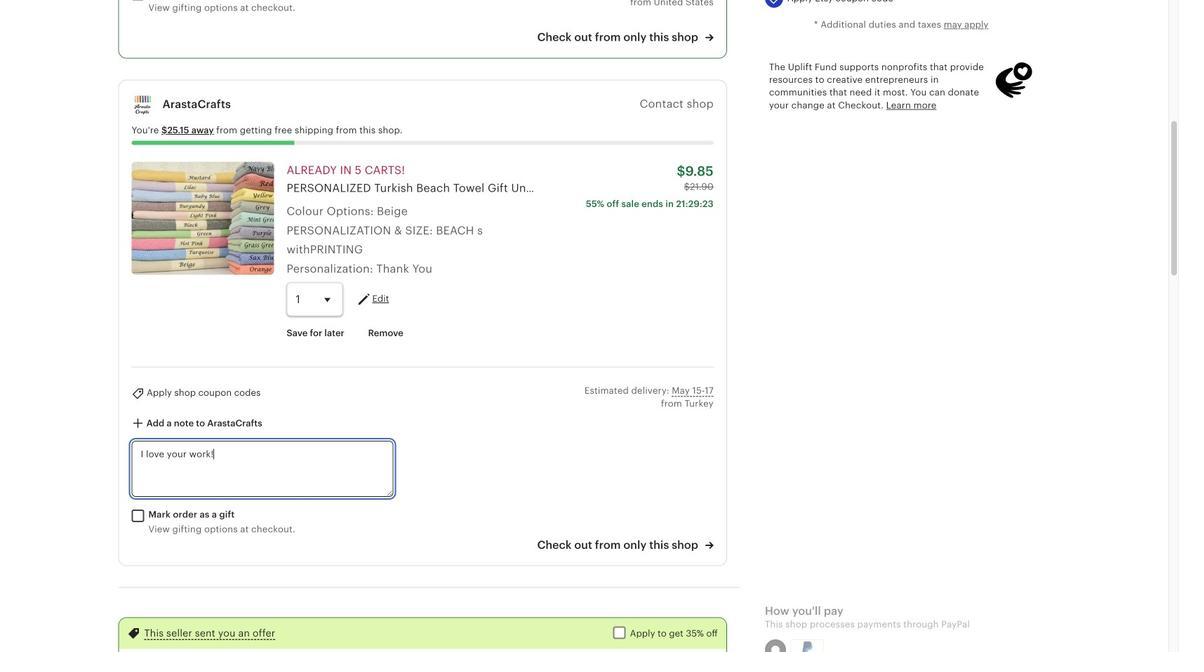 Task type: locate. For each thing, give the bounding box(es) containing it.
arastacrafts image
[[132, 93, 154, 115]]

uplift fund image
[[994, 61, 1034, 100]]

personalized turkish beach towel gift unique, bachelorette bridesmaid proposal wedding gift towel, monogrammed towels, mothers day gifts image
[[132, 162, 274, 275]]



Task type: describe. For each thing, give the bounding box(es) containing it.
Add a note to ArastaCrafts (optional) text field
[[132, 441, 394, 497]]



Task type: vqa. For each thing, say whether or not it's contained in the screenshot.
top search
no



